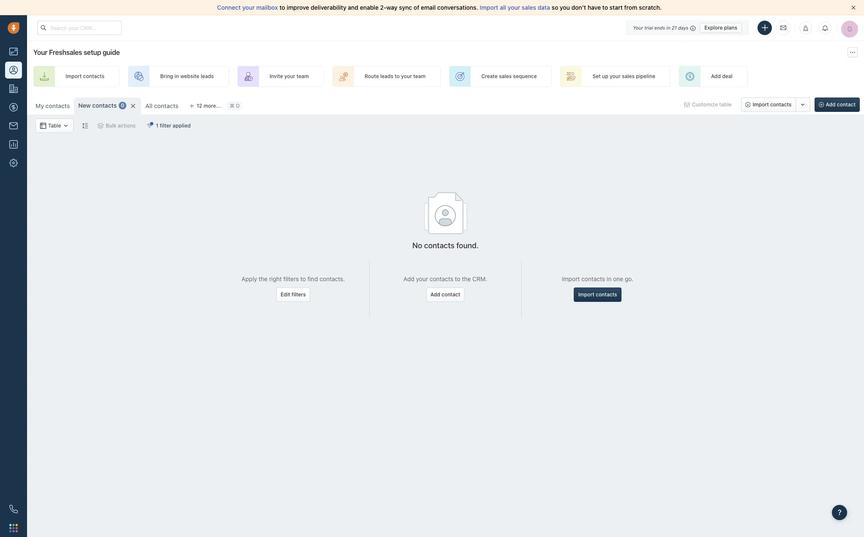 Task type: vqa. For each thing, say whether or not it's contained in the screenshot.
email image
no



Task type: locate. For each thing, give the bounding box(es) containing it.
0 horizontal spatial team
[[297, 73, 309, 80]]

contacts.
[[320, 276, 345, 283]]

your left trial
[[633, 25, 644, 30]]

new
[[78, 102, 91, 109]]

import
[[480, 4, 499, 11], [66, 73, 82, 80], [753, 101, 769, 108], [562, 276, 580, 283], [579, 292, 595, 298]]

0 horizontal spatial leads
[[201, 73, 214, 80]]

add contact
[[826, 101, 856, 108], [431, 292, 460, 298]]

import contacts
[[66, 73, 104, 80], [753, 101, 792, 108], [579, 292, 617, 298]]

sales left data
[[522, 4, 536, 11]]

2 vertical spatial import contacts
[[579, 292, 617, 298]]

0 horizontal spatial your
[[33, 49, 47, 56]]

1 horizontal spatial container_wx8msf4aqz5i3rn1 image
[[63, 123, 69, 129]]

style_myh0__igzzd8unmi image
[[82, 123, 88, 129]]

2 team from the left
[[414, 73, 426, 80]]

phone image
[[9, 506, 18, 514]]

customize table button
[[679, 98, 737, 112]]

2 vertical spatial in
[[607, 276, 612, 283]]

2-
[[380, 4, 387, 11]]

in
[[667, 25, 671, 30], [175, 73, 179, 80], [607, 276, 612, 283]]

1 vertical spatial import contacts
[[753, 101, 792, 108]]

enable
[[360, 4, 379, 11]]

your for your trial ends in 21 days
[[633, 25, 644, 30]]

email
[[421, 4, 436, 11]]

you
[[560, 4, 570, 11]]

to right mailbox
[[280, 4, 285, 11]]

1 horizontal spatial team
[[414, 73, 426, 80]]

container_wx8msf4aqz5i3rn1 image inside customize table button
[[684, 102, 690, 108]]

0 horizontal spatial in
[[175, 73, 179, 80]]

up
[[602, 73, 609, 80]]

12 more... button
[[185, 100, 226, 112]]

container_wx8msf4aqz5i3rn1 image inside 1 filter applied button
[[147, 123, 153, 129]]

add your contacts to the crm.
[[404, 276, 487, 283]]

0 horizontal spatial the
[[259, 276, 268, 283]]

2 horizontal spatial sales
[[622, 73, 635, 80]]

connect your mailbox link
[[217, 4, 280, 11]]

all
[[145, 102, 153, 109]]

2 horizontal spatial in
[[667, 25, 671, 30]]

1 horizontal spatial leads
[[380, 73, 394, 80]]

all contacts button
[[141, 98, 183, 115], [145, 102, 179, 109]]

1 vertical spatial filters
[[292, 292, 306, 298]]

1 horizontal spatial add contact button
[[815, 98, 860, 112]]

container_wx8msf4aqz5i3rn1 image inside bulk actions button
[[98, 123, 104, 129]]

to
[[280, 4, 285, 11], [603, 4, 608, 11], [395, 73, 400, 80], [301, 276, 306, 283], [455, 276, 461, 283]]

trial
[[645, 25, 653, 30]]

1 horizontal spatial add contact
[[826, 101, 856, 108]]

your
[[633, 25, 644, 30], [33, 49, 47, 56]]

sequence
[[513, 73, 537, 80]]

invite your team
[[270, 73, 309, 80]]

connect
[[217, 4, 241, 11]]

new contacts link
[[78, 101, 117, 110]]

filter
[[160, 123, 171, 129]]

my contacts button
[[31, 98, 74, 115], [36, 102, 70, 109]]

filters right edit
[[292, 292, 306, 298]]

send email image
[[781, 24, 787, 31]]

right
[[269, 276, 282, 283]]

filters
[[284, 276, 299, 283], [292, 292, 306, 298]]

invite your team link
[[238, 66, 324, 87]]

add contact button
[[815, 98, 860, 112], [426, 288, 465, 302]]

container_wx8msf4aqz5i3rn1 image
[[684, 102, 690, 108], [98, 123, 104, 129], [147, 123, 153, 129]]

1 horizontal spatial container_wx8msf4aqz5i3rn1 image
[[147, 123, 153, 129]]

0 vertical spatial in
[[667, 25, 671, 30]]

0 horizontal spatial container_wx8msf4aqz5i3rn1 image
[[40, 123, 46, 129]]

0 vertical spatial contact
[[837, 101, 856, 108]]

leads right route
[[380, 73, 394, 80]]

0 horizontal spatial add contact
[[431, 292, 460, 298]]

your left mailbox
[[242, 4, 255, 11]]

0 horizontal spatial container_wx8msf4aqz5i3rn1 image
[[98, 123, 104, 129]]

your down no
[[416, 276, 428, 283]]

⌘
[[230, 103, 235, 109]]

your right up
[[610, 73, 621, 80]]

1 horizontal spatial the
[[462, 276, 471, 283]]

container_wx8msf4aqz5i3rn1 image left bulk
[[98, 123, 104, 129]]

1 horizontal spatial import contacts button
[[742, 98, 796, 112]]

add deal link
[[679, 66, 748, 87]]

from
[[625, 4, 638, 11]]

0 horizontal spatial add contact button
[[426, 288, 465, 302]]

pipeline
[[636, 73, 656, 80]]

mailbox
[[256, 4, 278, 11]]

edit
[[281, 292, 290, 298]]

import contacts in one go.
[[562, 276, 634, 283]]

contact
[[837, 101, 856, 108], [442, 292, 460, 298]]

your left freshsales
[[33, 49, 47, 56]]

bulk actions button
[[92, 119, 141, 133]]

container_wx8msf4aqz5i3rn1 image left table at the top left
[[40, 123, 46, 129]]

1 vertical spatial contact
[[442, 292, 460, 298]]

data
[[538, 4, 550, 11]]

filters inside button
[[292, 292, 306, 298]]

the left right
[[259, 276, 268, 283]]

sales right the create
[[499, 73, 512, 80]]

contacts
[[83, 73, 104, 80], [771, 101, 792, 108], [92, 102, 117, 109], [46, 102, 70, 109], [154, 102, 179, 109], [424, 241, 455, 250], [430, 276, 454, 283], [582, 276, 605, 283], [596, 292, 617, 298]]

more...
[[204, 103, 221, 109]]

12 more...
[[197, 103, 221, 109]]

container_wx8msf4aqz5i3rn1 image left customize at the top of page
[[684, 102, 690, 108]]

sales left the 'pipeline' on the top
[[622, 73, 635, 80]]

your
[[242, 4, 255, 11], [508, 4, 520, 11], [284, 73, 295, 80], [401, 73, 412, 80], [610, 73, 621, 80], [416, 276, 428, 283]]

1 horizontal spatial in
[[607, 276, 612, 283]]

0 horizontal spatial import contacts
[[66, 73, 104, 80]]

found.
[[457, 241, 479, 250]]

Search your CRM... text field
[[37, 21, 122, 35]]

0 vertical spatial filters
[[284, 276, 299, 283]]

0 horizontal spatial sales
[[499, 73, 512, 80]]

in left 21
[[667, 25, 671, 30]]

2 horizontal spatial import contacts
[[753, 101, 792, 108]]

your right all
[[508, 4, 520, 11]]

2 container_wx8msf4aqz5i3rn1 image from the left
[[63, 123, 69, 129]]

to right route
[[395, 73, 400, 80]]

no contacts found.
[[413, 241, 479, 250]]

guide
[[103, 49, 120, 56]]

1 vertical spatial import contacts button
[[574, 288, 622, 302]]

set up your sales pipeline
[[593, 73, 656, 80]]

import contacts group
[[742, 98, 811, 112]]

leads
[[201, 73, 214, 80], [380, 73, 394, 80]]

edit filters
[[281, 292, 306, 298]]

have
[[588, 4, 601, 11]]

0 vertical spatial add contact button
[[815, 98, 860, 112]]

container_wx8msf4aqz5i3rn1 image left 1
[[147, 123, 153, 129]]

0 horizontal spatial import contacts button
[[574, 288, 622, 302]]

1 vertical spatial add contact
[[431, 292, 460, 298]]

leads right website
[[201, 73, 214, 80]]

apply
[[242, 276, 257, 283]]

bulk actions
[[106, 123, 136, 129]]

0 horizontal spatial contact
[[442, 292, 460, 298]]

container_wx8msf4aqz5i3rn1 image
[[40, 123, 46, 129], [63, 123, 69, 129]]

table
[[48, 123, 61, 129]]

improve
[[287, 4, 309, 11]]

0 vertical spatial import contacts
[[66, 73, 104, 80]]

12
[[197, 103, 202, 109]]

in left the one
[[607, 276, 612, 283]]

to left start
[[603, 4, 608, 11]]

filters right right
[[284, 276, 299, 283]]

add inside add deal link
[[711, 73, 721, 80]]

1 horizontal spatial your
[[633, 25, 644, 30]]

start
[[610, 4, 623, 11]]

21
[[672, 25, 677, 30]]

actions
[[118, 123, 136, 129]]

1 the from the left
[[259, 276, 268, 283]]

in right bring at the left top of page
[[175, 73, 179, 80]]

container_wx8msf4aqz5i3rn1 image right table at the top left
[[63, 123, 69, 129]]

way
[[387, 4, 398, 11]]

go.
[[625, 276, 634, 283]]

0 vertical spatial your
[[633, 25, 644, 30]]

plans
[[725, 24, 738, 31]]

2 horizontal spatial container_wx8msf4aqz5i3rn1 image
[[684, 102, 690, 108]]

import all your sales data link
[[480, 4, 552, 11]]

1 vertical spatial your
[[33, 49, 47, 56]]

the left 'crm.'
[[462, 276, 471, 283]]

table button
[[36, 119, 74, 133]]



Task type: describe. For each thing, give the bounding box(es) containing it.
deliverability
[[311, 4, 347, 11]]

route leads to your team
[[365, 73, 426, 80]]

2 leads from the left
[[380, 73, 394, 80]]

days
[[678, 25, 689, 30]]

deal
[[723, 73, 733, 80]]

customize
[[692, 101, 718, 108]]

1 horizontal spatial sales
[[522, 4, 536, 11]]

your trial ends in 21 days
[[633, 25, 689, 30]]

what's new image
[[803, 25, 809, 31]]

1
[[156, 123, 158, 129]]

explore plans
[[705, 24, 738, 31]]

applied
[[173, 123, 191, 129]]

all contacts
[[145, 102, 179, 109]]

edit filters button
[[277, 288, 310, 302]]

import contacts link
[[33, 66, 120, 87]]

⌘ o
[[230, 103, 240, 109]]

add deal
[[711, 73, 733, 80]]

container_wx8msf4aqz5i3rn1 image for bulk
[[98, 123, 104, 129]]

apply the right filters to find contacts.
[[242, 276, 345, 283]]

route leads to your team link
[[333, 66, 441, 87]]

freshworks switcher image
[[9, 525, 18, 533]]

bulk
[[106, 123, 116, 129]]

so
[[552, 4, 559, 11]]

bring
[[160, 73, 173, 80]]

your right 'invite'
[[284, 73, 295, 80]]

all
[[500, 4, 506, 11]]

no
[[413, 241, 423, 250]]

create sales sequence
[[482, 73, 537, 80]]

website
[[180, 73, 199, 80]]

create
[[482, 73, 498, 80]]

to left 'crm.'
[[455, 276, 461, 283]]

don't
[[572, 4, 586, 11]]

route
[[365, 73, 379, 80]]

explore
[[705, 24, 723, 31]]

of
[[414, 4, 420, 11]]

my
[[36, 102, 44, 109]]

import inside 'group'
[[753, 101, 769, 108]]

conversations.
[[438, 4, 478, 11]]

your right route
[[401, 73, 412, 80]]

1 vertical spatial in
[[175, 73, 179, 80]]

1 horizontal spatial import contacts
[[579, 292, 617, 298]]

new contacts 0
[[78, 102, 124, 109]]

set up your sales pipeline link
[[561, 66, 671, 87]]

1 horizontal spatial contact
[[837, 101, 856, 108]]

1 leads from the left
[[201, 73, 214, 80]]

sync
[[399, 4, 412, 11]]

1 container_wx8msf4aqz5i3rn1 image from the left
[[40, 123, 46, 129]]

1 filter applied
[[156, 123, 191, 129]]

setup
[[84, 49, 101, 56]]

import contacts inside 'group'
[[753, 101, 792, 108]]

1 vertical spatial add contact button
[[426, 288, 465, 302]]

0
[[121, 102, 124, 109]]

customize table
[[692, 101, 732, 108]]

set
[[593, 73, 601, 80]]

0 vertical spatial add contact
[[826, 101, 856, 108]]

o
[[236, 103, 240, 109]]

to left the find
[[301, 276, 306, 283]]

crm.
[[473, 276, 487, 283]]

explore plans link
[[700, 23, 742, 33]]

1 team from the left
[[297, 73, 309, 80]]

and
[[348, 4, 359, 11]]

table
[[720, 101, 732, 108]]

freshsales
[[49, 49, 82, 56]]

container_wx8msf4aqz5i3rn1 image for customize
[[684, 102, 690, 108]]

phone element
[[5, 501, 22, 518]]

your freshsales setup guide
[[33, 49, 120, 56]]

your for your freshsales setup guide
[[33, 49, 47, 56]]

close image
[[852, 5, 856, 10]]

bring in website leads
[[160, 73, 214, 80]]

2 the from the left
[[462, 276, 471, 283]]

0 vertical spatial import contacts button
[[742, 98, 796, 112]]

scratch.
[[639, 4, 662, 11]]

my contacts
[[36, 102, 70, 109]]

invite
[[270, 73, 283, 80]]

create sales sequence link
[[449, 66, 552, 87]]

bring in website leads link
[[128, 66, 229, 87]]

contacts inside 'group'
[[771, 101, 792, 108]]

ends
[[655, 25, 665, 30]]

find
[[308, 276, 318, 283]]

1 filter applied button
[[141, 119, 196, 133]]



